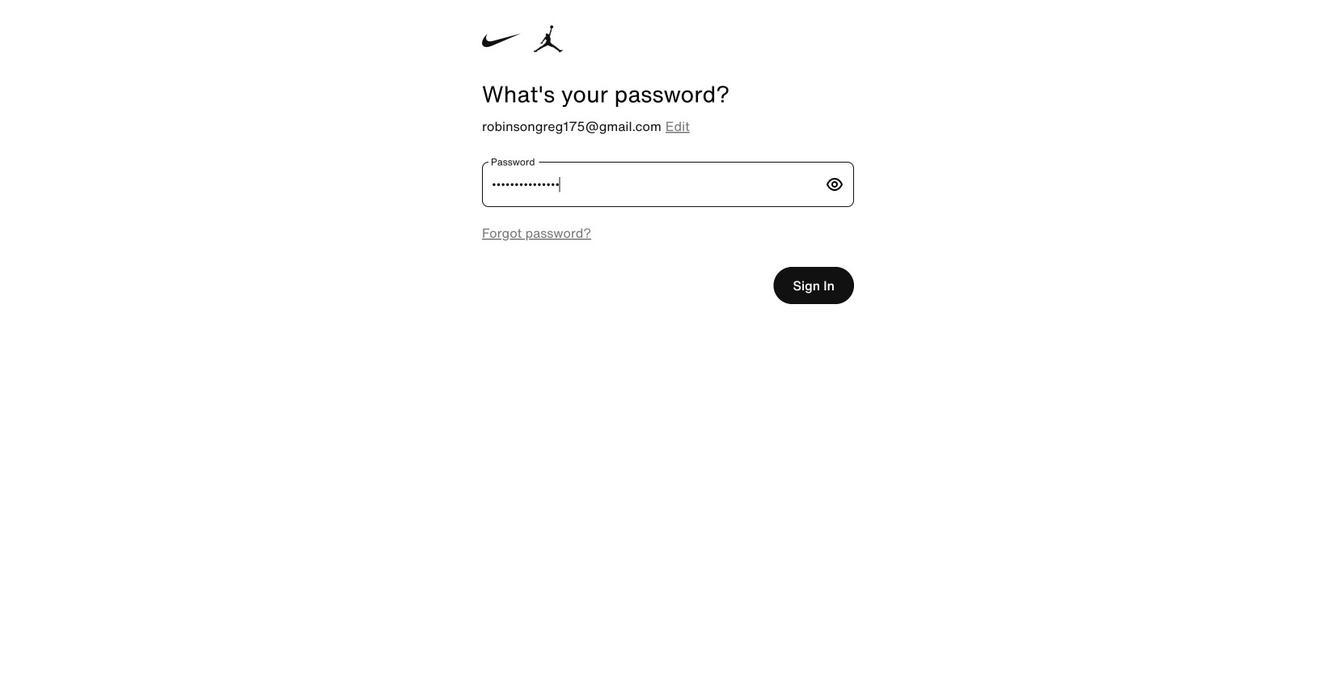 Task type: vqa. For each thing, say whether or not it's contained in the screenshot.
What's your password? group element
yes



Task type: locate. For each thing, give the bounding box(es) containing it.
nike logo image
[[482, 27, 521, 54]]

None password field
[[482, 162, 825, 207]]

show or hide the password image
[[825, 175, 845, 194]]



Task type: describe. For each thing, give the bounding box(es) containing it.
what's your password? element
[[482, 81, 855, 107]]

what's your password? group element
[[482, 0, 855, 107]]



